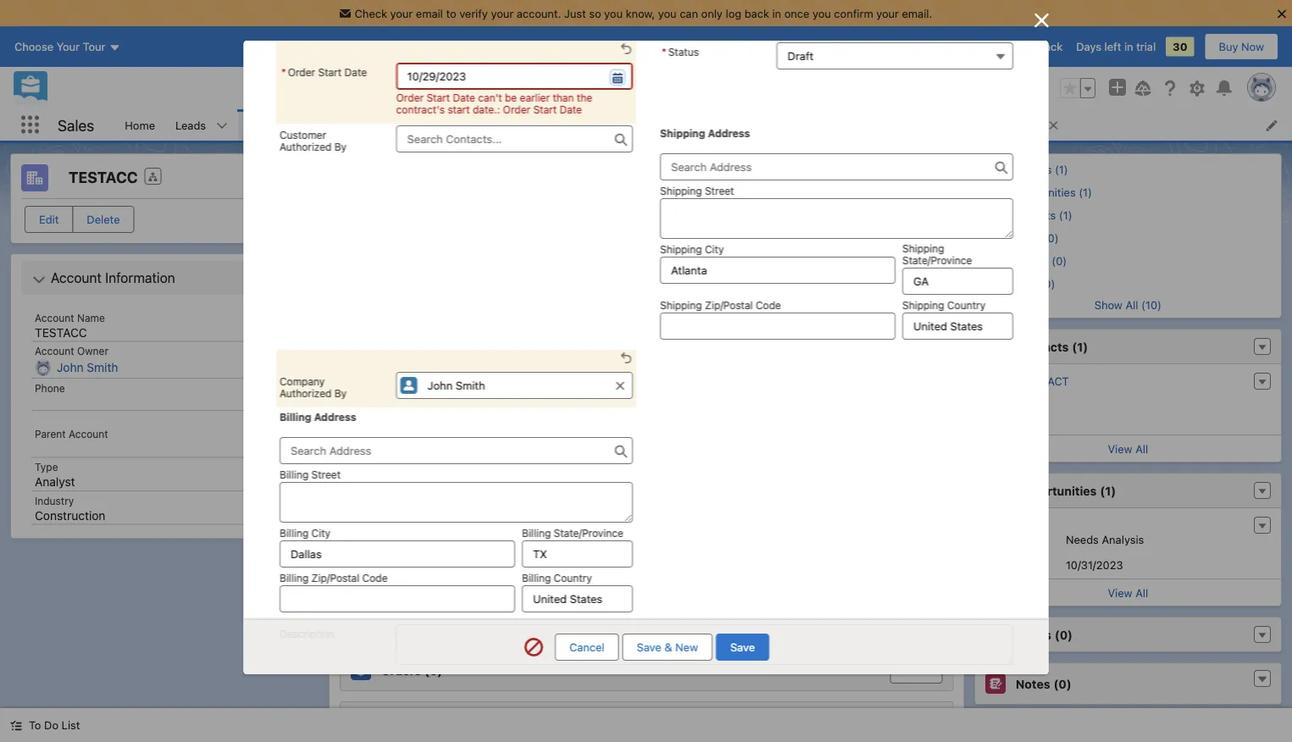 Task type: locate. For each thing, give the bounding box(es) containing it.
1/28/2024
[[400, 578, 452, 591]]

billing down the billing city
[[279, 572, 308, 584]]

authorized for company
[[279, 387, 331, 399]]

than
[[553, 92, 574, 103]]

analysis
[[571, 442, 613, 455], [1102, 533, 1144, 546]]

0 horizontal spatial state/province
[[553, 527, 623, 539]]

view all down test contact element at right
[[1108, 442, 1149, 455]]

date.:
[[472, 103, 500, 115]]

Search Address text field
[[279, 437, 633, 464]]

authorized inside customer authorized by
[[279, 141, 331, 153]]

ago
[[483, 385, 501, 397]]

1 horizontal spatial you
[[658, 7, 677, 20]]

orders (0)
[[381, 663, 442, 677]]

2 horizontal spatial your
[[877, 7, 899, 20]]

1/28/2024 status:
[[350, 578, 452, 603]]

save inside button
[[731, 641, 755, 654]]

shipping up "service"
[[660, 127, 705, 139]]

opportunities up 1 item • updated 3 minutes ago
[[381, 361, 462, 375]]

* up accounts list item
[[281, 66, 286, 78]]

contacts list item
[[329, 109, 417, 141]]

state/province up shipping state/province text field
[[902, 254, 972, 266]]

action cell
[[910, 259, 953, 288]]

billing down edit industry image
[[279, 527, 308, 539]]

1 horizontal spatial date
[[453, 92, 475, 103]]

shipping zip/postal code
[[660, 299, 781, 311]]

shipping up action image
[[902, 242, 944, 254]]

*
[[661, 46, 666, 58], [281, 66, 286, 78]]

(0) for cases (0)
[[1055, 628, 1073, 642]]

2 your from the left
[[491, 7, 514, 20]]

1 vertical spatial contacts
[[1016, 340, 1069, 354]]

0 vertical spatial text default image
[[1048, 120, 1060, 131]]

0 horizontal spatial you
[[604, 7, 623, 20]]

view all link for 00000101 'element'
[[340, 611, 952, 638]]

2 by from the top
[[334, 387, 346, 399]]

* for draft
[[661, 46, 666, 58]]

shipping address
[[660, 127, 750, 139]]

* status draft
[[661, 46, 813, 62]]

1 vertical spatial text default image
[[10, 720, 22, 732]]

0 vertical spatial contacts image
[[985, 163, 997, 175]]

new
[[675, 641, 698, 654], [904, 664, 927, 677]]

0 vertical spatial by
[[334, 141, 346, 153]]

(1) for contacts icon related to contacts
[[1072, 340, 1088, 354]]

view for view all link related to 00000101 'element'
[[626, 619, 651, 631]]

sales tab panel
[[339, 195, 954, 742]]

opportunities inside "link"
[[427, 119, 498, 131]]

billing zip/postal code
[[279, 572, 387, 584]]

all left (10)
[[1126, 298, 1139, 311]]

(0) inside sales tab panel
[[424, 663, 442, 677]]

phone cell
[[605, 259, 707, 288]]

contracts (1) link
[[1006, 208, 1073, 222]]

you right so
[[604, 7, 623, 20]]

1 vertical spatial opportunities
[[381, 361, 462, 375]]

calendar list item
[[530, 109, 618, 141]]

order up accounts list item
[[287, 66, 315, 78]]

contacts for contacts
[[339, 119, 385, 131]]

0 horizontal spatial in
[[772, 7, 782, 20]]

view down 10/31/2023
[[1108, 586, 1133, 599]]

* inside * status draft
[[661, 46, 666, 58]]

cases (0) link
[[1006, 277, 1055, 291]]

billing down edit parent account image
[[279, 469, 308, 481]]

0 vertical spatial street
[[705, 185, 734, 197]]

0 vertical spatial needs
[[535, 442, 568, 455]]

state/province up billing state/province text field
[[553, 527, 623, 539]]

john
[[57, 361, 84, 375]]

1 vertical spatial authorized
[[279, 387, 331, 399]]

0 horizontal spatial save
[[637, 641, 662, 654]]

1 horizontal spatial needs
[[1066, 533, 1099, 546]]

0 vertical spatial authorized
[[279, 141, 331, 153]]

1 horizontal spatial country
[[947, 299, 985, 311]]

opportunities inside sales tab panel
[[381, 361, 462, 375]]

you left can
[[658, 7, 677, 20]]

search... button
[[450, 75, 789, 102]]

1 horizontal spatial needs analysis
[[1066, 533, 1144, 546]]

view up save & new button
[[626, 619, 651, 631]]

address down "1"
[[314, 411, 356, 423]]

1 you from the left
[[604, 7, 623, 20]]

needs up 10/31/2023
[[1066, 533, 1099, 546]]

view all down contacts grid
[[626, 320, 667, 332]]

1 horizontal spatial save
[[731, 641, 755, 654]]

1 vertical spatial needs
[[1066, 533, 1099, 546]]

code
[[756, 299, 781, 311], [362, 572, 387, 584]]

account left name
[[35, 312, 74, 324]]

cases (0)
[[1006, 277, 1055, 290]]

1 horizontal spatial *
[[661, 46, 666, 58]]

None text field
[[396, 625, 1013, 665]]

1 vertical spatial code
[[362, 572, 387, 584]]

title cell
[[809, 259, 910, 288]]

0 horizontal spatial your
[[390, 7, 413, 20]]

testacc down account name
[[35, 325, 87, 339]]

group up start
[[279, 63, 633, 90]]

city left "contracts" image on the left bottom of page
[[311, 527, 330, 539]]

state/province
[[902, 254, 972, 266], [553, 527, 623, 539]]

0 horizontal spatial start
[[318, 66, 341, 78]]

in right left
[[1125, 40, 1134, 53]]

(0) right cases
[[1055, 628, 1073, 642]]

text default image
[[32, 273, 46, 287], [10, 720, 22, 732]]

opportunities status
[[350, 385, 389, 397]]

2 horizontal spatial you
[[813, 7, 831, 20]]

contacts inside list item
[[339, 119, 385, 131]]

view all link down phone cell
[[340, 312, 952, 339]]

authorized up billing address
[[279, 387, 331, 399]]

zip/postal down email 'cell'
[[705, 299, 753, 311]]

0 horizontal spatial group
[[279, 63, 633, 90]]

list containing home
[[115, 109, 1292, 141]]

1 vertical spatial address
[[314, 411, 356, 423]]

street right 'edit type' icon
[[311, 469, 340, 481]]

0 horizontal spatial zip/postal
[[311, 572, 359, 584]]

group down days
[[1060, 78, 1096, 98]]

(0) right notes on the bottom right of the page
[[1054, 677, 1072, 691]]

1 vertical spatial new
[[904, 664, 927, 677]]

0 vertical spatial address
[[708, 127, 750, 139]]

(0) for orders (0)
[[424, 663, 442, 677]]

1 horizontal spatial address
[[708, 127, 750, 139]]

Search Address text field
[[660, 153, 1013, 181]]

0 vertical spatial testacc
[[69, 168, 138, 186]]

needs down stage cell
[[535, 442, 568, 455]]

* for start
[[281, 66, 286, 78]]

account right parent
[[69, 428, 108, 440]]

by inside customer authorized by
[[334, 141, 346, 153]]

list
[[115, 109, 1292, 141]]

code up the "status:"
[[362, 572, 387, 584]]

john smith link
[[57, 361, 118, 375]]

opportunity name cell
[[411, 408, 528, 436]]

shipping for shipping street
[[660, 185, 702, 197]]

in right back
[[772, 7, 782, 20]]

check
[[355, 7, 387, 20]]

zip/postal for shipping
[[705, 299, 753, 311]]

0 horizontal spatial text default image
[[10, 720, 22, 732]]

edit button
[[25, 206, 73, 233]]

1 horizontal spatial your
[[491, 7, 514, 20]]

0 horizontal spatial opportunities (1)
[[381, 361, 481, 375]]

1 authorized from the top
[[279, 141, 331, 153]]

billing for billing country
[[522, 572, 551, 584]]

0 horizontal spatial street
[[311, 469, 340, 481]]

shipping up shipping city
[[660, 185, 702, 197]]

2 save from the left
[[731, 641, 755, 654]]

billing for billing state/province
[[522, 527, 551, 539]]

0 horizontal spatial order
[[287, 66, 315, 78]]

1 vertical spatial *
[[281, 66, 286, 78]]

authorized inside company authorized by
[[279, 387, 331, 399]]

(1)
[[1072, 340, 1088, 354], [465, 361, 481, 375], [1100, 484, 1116, 498], [442, 513, 458, 527]]

cell
[[384, 267, 411, 288], [605, 288, 707, 312], [707, 288, 809, 312], [809, 288, 910, 312], [391, 294, 404, 307], [384, 408, 411, 436]]

0 horizontal spatial code
[[362, 572, 387, 584]]

view all link up save & new
[[340, 611, 952, 638]]

account inside dropdown button
[[51, 270, 102, 286]]

billing street
[[279, 469, 340, 481]]

date up 'contacts' link at the top
[[344, 66, 367, 78]]

start inside group
[[318, 66, 341, 78]]

contacts image for contacts (1)
[[985, 163, 997, 175]]

start up 'contacts' link at the top
[[318, 66, 341, 78]]

group
[[279, 63, 633, 90], [1060, 78, 1096, 98]]

view all up save & new button
[[626, 619, 667, 631]]

account up account name
[[51, 270, 102, 286]]

log
[[726, 7, 742, 20]]

text default image inside to do list button
[[10, 720, 22, 732]]

account up john
[[35, 345, 74, 357]]

your left email
[[390, 7, 413, 20]]

street right "service"
[[705, 185, 734, 197]]

view down test contact element at right
[[1108, 442, 1133, 455]]

1 horizontal spatial code
[[756, 299, 781, 311]]

1 horizontal spatial text default image
[[1257, 674, 1269, 686]]

analysis inside opp1 element
[[1102, 533, 1144, 546]]

verify
[[460, 7, 488, 20]]

billing up "billing country" text field
[[522, 572, 551, 584]]

opportunities (1) up 1 item • updated 3 minutes ago
[[381, 361, 481, 375]]

1 vertical spatial zip/postal
[[311, 572, 359, 584]]

opportunities up 10/31/2023
[[1016, 484, 1097, 498]]

1 contacts image from the top
[[985, 163, 997, 175]]

authorized down accounts
[[279, 141, 331, 153]]

city up email 'cell'
[[705, 243, 724, 255]]

0 vertical spatial needs analysis
[[535, 442, 613, 455]]

0 vertical spatial analysis
[[571, 442, 613, 455]]

save left &
[[637, 641, 662, 654]]

testacc up delete button
[[69, 168, 138, 186]]

1 vertical spatial state/province
[[553, 527, 623, 539]]

0 vertical spatial in
[[772, 7, 782, 20]]

all up save & new button
[[654, 619, 667, 631]]

contract's
[[396, 103, 445, 115]]

view down contacts grid
[[626, 320, 651, 332]]

1 item • updated 3 minutes ago
[[350, 385, 501, 397]]

account information
[[51, 270, 175, 286]]

0 vertical spatial code
[[756, 299, 781, 311]]

shipping down action cell
[[902, 299, 944, 311]]

save & new button
[[623, 634, 713, 661]]

date left can't
[[453, 92, 475, 103]]

code up shipping zip/postal code text field
[[756, 299, 781, 311]]

list item
[[955, 109, 1067, 141]]

date inside group
[[344, 66, 367, 78]]

minutes
[[442, 385, 480, 397]]

country up shipping country text field
[[947, 299, 985, 311]]

account image
[[21, 164, 48, 192]]

text default image up account name
[[32, 273, 46, 287]]

0 horizontal spatial address
[[314, 411, 356, 423]]

by left "1"
[[334, 387, 346, 399]]

0 horizontal spatial *
[[281, 66, 286, 78]]

can't
[[478, 92, 502, 103]]

1 horizontal spatial in
[[1125, 40, 1134, 53]]

text default image left to
[[10, 720, 22, 732]]

address up shipping street
[[708, 127, 750, 139]]

1 horizontal spatial contacts
[[1016, 340, 1069, 354]]

0 vertical spatial city
[[705, 243, 724, 255]]

0 horizontal spatial city
[[311, 527, 330, 539]]

needs inside opp1 element
[[1066, 533, 1099, 546]]

* left status at the top of the page
[[661, 46, 666, 58]]

cancel button
[[555, 634, 619, 661]]

by inside company authorized by
[[334, 387, 346, 399]]

to do list button
[[0, 709, 90, 742]]

contacts image left contacts (1)
[[985, 163, 997, 175]]

2 contacts image from the top
[[985, 336, 1006, 357]]

view all down 10/31/2023
[[1108, 586, 1149, 599]]

1
[[350, 385, 355, 397]]

forecasts link
[[618, 109, 689, 141]]

0 horizontal spatial date
[[344, 66, 367, 78]]

0 horizontal spatial contacts
[[339, 119, 385, 131]]

all down opp1 element
[[1136, 586, 1149, 599]]

0 vertical spatial contacts
[[339, 119, 385, 131]]

contacts right customer
[[339, 119, 385, 131]]

(0) right orders
[[424, 663, 442, 677]]

start
[[447, 103, 470, 115]]

leads link
[[165, 109, 216, 141]]

(0)
[[1055, 628, 1073, 642], [424, 663, 442, 677], [1054, 677, 1072, 691]]

accounts list item
[[238, 109, 329, 141]]

leave feedback
[[980, 40, 1063, 53]]

Billing Country text field
[[522, 586, 633, 613]]

you right 'once' at the right top of the page
[[813, 7, 831, 20]]

save right &
[[731, 641, 755, 654]]

opportunities (1) up 10/31/2023
[[1016, 484, 1116, 498]]

city
[[705, 243, 724, 255], [311, 527, 330, 539]]

needs analysis down stage cell
[[535, 442, 613, 455]]

view for view all link below phone cell
[[626, 320, 651, 332]]

text default image inside "account information" dropdown button
[[32, 273, 46, 287]]

view all link down test contact element at right
[[975, 435, 1281, 462]]

shipping down phone cell
[[660, 299, 702, 311]]

view all link for test contact element at right
[[975, 435, 1281, 462]]

2 authorized from the top
[[279, 387, 331, 399]]

draft
[[787, 50, 813, 62]]

all for opp1 element view all link
[[1136, 586, 1149, 599]]

contacts up contact
[[1016, 340, 1069, 354]]

all down test contact element at right
[[1136, 442, 1149, 455]]

your
[[390, 7, 413, 20], [491, 7, 514, 20], [877, 7, 899, 20]]

city for billing city
[[311, 527, 330, 539]]

1 horizontal spatial zip/postal
[[705, 299, 753, 311]]

all down contacts grid
[[654, 320, 667, 332]]

1 vertical spatial contacts image
[[985, 336, 1006, 357]]

0 horizontal spatial text default image
[[1048, 120, 1060, 131]]

0 vertical spatial country
[[947, 299, 985, 311]]

3 your from the left
[[877, 7, 899, 20]]

dashboards
[[699, 119, 761, 131]]

analysis up 10/31/2023
[[1102, 533, 1144, 546]]

authorized for customer
[[279, 141, 331, 153]]

shipping inside shipping state/province
[[902, 242, 944, 254]]

your right verify
[[491, 7, 514, 20]]

contacts image up test
[[985, 336, 1006, 357]]

0 vertical spatial *
[[661, 46, 666, 58]]

needs analysis up 10/31/2023
[[1066, 533, 1144, 546]]

opportunities
[[427, 119, 498, 131], [381, 361, 462, 375], [1016, 484, 1097, 498]]

save
[[637, 641, 662, 654], [731, 641, 755, 654]]

shipping for shipping country
[[902, 299, 944, 311]]

1 vertical spatial needs analysis
[[1066, 533, 1144, 546]]

1 horizontal spatial street
[[705, 185, 734, 197]]

0 vertical spatial new
[[675, 641, 698, 654]]

text default image
[[1048, 120, 1060, 131], [1257, 674, 1269, 686]]

0 vertical spatial state/province
[[902, 254, 972, 266]]

opportunities image
[[350, 358, 371, 378]]

date up the calendar
[[559, 103, 582, 115]]

1 horizontal spatial group
[[1060, 78, 1096, 98]]

view for opp1 element view all link
[[1108, 586, 1133, 599]]

1 horizontal spatial opportunities (1)
[[1016, 484, 1116, 498]]

0 vertical spatial text default image
[[32, 273, 46, 287]]

order start date can't be earlier than the contract's start date.: order start date
[[396, 92, 592, 115]]

billing up billing state/province text field
[[522, 527, 551, 539]]

analysis inside opportunities grid
[[571, 442, 613, 455]]

email
[[416, 7, 443, 20]]

zip/postal up the "status:"
[[311, 572, 359, 584]]

1 horizontal spatial text default image
[[32, 273, 46, 287]]

contacts
[[339, 119, 385, 131], [1016, 340, 1069, 354]]

contacts image
[[985, 163, 997, 175], [985, 336, 1006, 357]]

buy now
[[1219, 40, 1265, 53]]

0 vertical spatial opportunities (1)
[[381, 361, 481, 375]]

new inside new button
[[904, 664, 927, 677]]

end
[[398, 578, 418, 591]]

by right customer
[[334, 141, 346, 153]]

start up opportunities "link"
[[426, 92, 450, 103]]

analysis down stage cell
[[571, 442, 613, 455]]

10/29/2023
[[400, 565, 459, 578]]

1 vertical spatial analysis
[[1102, 533, 1144, 546]]

authorized
[[279, 141, 331, 153], [279, 387, 331, 399]]

shipping for shipping state/province
[[902, 242, 944, 254]]

account for account name
[[35, 312, 74, 324]]

save inside save & new button
[[637, 641, 662, 654]]

1 save from the left
[[637, 641, 662, 654]]

view all link for opp1 element
[[975, 579, 1281, 606]]

view all for view all link related to 00000101 'element'
[[626, 619, 667, 631]]

country up "billing country" text field
[[553, 572, 592, 584]]

contracts (1)
[[381, 513, 458, 527]]

parent account
[[35, 428, 108, 440]]

analyst
[[35, 475, 75, 489]]

0 vertical spatial zip/postal
[[705, 299, 753, 311]]

view all for test contact element at right view all link
[[1108, 442, 1149, 455]]

Shipping Country text field
[[902, 313, 1013, 340]]

edit industry image
[[281, 509, 293, 521]]

view all link down 10/31/2023
[[975, 579, 1281, 606]]

3
[[433, 385, 440, 397]]

0 horizontal spatial country
[[553, 572, 592, 584]]

None text field
[[396, 63, 633, 90]]

0 horizontal spatial needs
[[535, 442, 568, 455]]

1 vertical spatial by
[[334, 387, 346, 399]]

1 horizontal spatial city
[[705, 243, 724, 255]]

1 vertical spatial testacc
[[35, 325, 87, 339]]

needs analysis inside opportunities grid
[[535, 442, 613, 455]]

buy now button
[[1205, 33, 1279, 60]]

0 horizontal spatial analysis
[[571, 442, 613, 455]]

orders image
[[350, 660, 371, 681]]

1 vertical spatial country
[[553, 572, 592, 584]]

1 by from the top
[[334, 141, 346, 153]]

0 horizontal spatial new
[[675, 641, 698, 654]]

1 vertical spatial city
[[311, 527, 330, 539]]

Customer Authorized By text field
[[396, 125, 633, 153]]

account.
[[517, 7, 561, 20]]

1 horizontal spatial new
[[904, 664, 927, 677]]

&
[[665, 641, 672, 654]]

view
[[626, 320, 651, 332], [1108, 442, 1133, 455], [1108, 586, 1133, 599], [626, 619, 651, 631]]

2 you from the left
[[658, 7, 677, 20]]

calendar
[[540, 119, 586, 131]]

Shipping City text field
[[660, 257, 895, 284]]

1 horizontal spatial analysis
[[1102, 533, 1144, 546]]

start up the calendar
[[533, 103, 557, 115]]

opportunities down start
[[427, 119, 498, 131]]

order up contacts list item
[[396, 92, 423, 103]]

0 horizontal spatial needs analysis
[[535, 442, 613, 455]]

0 vertical spatial opportunities
[[427, 119, 498, 131]]

action image
[[910, 259, 953, 286]]

shipping up phone cell
[[660, 243, 702, 255]]

all for test contact element at right view all link
[[1136, 442, 1149, 455]]

contacts image for contacts
[[985, 336, 1006, 357]]

orders image
[[985, 231, 997, 243]]

contacts (1) link
[[1006, 163, 1068, 176]]

billing down the edit phone icon
[[279, 411, 311, 423]]

contact
[[1017, 375, 1069, 387]]

your left email.
[[877, 7, 899, 20]]

order down search...
[[503, 103, 530, 115]]

view all for opp1 element view all link
[[1108, 586, 1149, 599]]

1 horizontal spatial state/province
[[902, 254, 972, 266]]

trial
[[1137, 40, 1156, 53]]

1 vertical spatial street
[[311, 469, 340, 481]]

phone
[[35, 382, 65, 394]]

start
[[318, 66, 341, 78], [426, 92, 450, 103], [533, 103, 557, 115]]



Task type: describe. For each thing, give the bounding box(es) containing it.
zip/postal for billing
[[311, 572, 359, 584]]

edit type image
[[281, 476, 293, 488]]

status
[[668, 46, 699, 58]]

email cell
[[707, 259, 809, 288]]

test contact element
[[975, 371, 1281, 429]]

to
[[29, 719, 41, 732]]

country for billing country
[[553, 572, 592, 584]]

1 vertical spatial text default image
[[1257, 674, 1269, 686]]

cancel
[[569, 641, 605, 654]]

2 horizontal spatial date
[[559, 103, 582, 115]]

shipping country
[[902, 299, 985, 311]]

Billing Zip/Postal Code text field
[[279, 586, 515, 613]]

(0) for notes (0)
[[1054, 677, 1072, 691]]

accounts
[[248, 119, 296, 131]]

billing for billing address
[[279, 411, 311, 423]]

country for shipping country
[[947, 299, 985, 311]]

(1) for "contracts" image on the left bottom of page
[[442, 513, 458, 527]]

can
[[680, 7, 698, 20]]

orders (0)
[[1006, 231, 1059, 244]]

row number cell
[[340, 408, 384, 436]]

address for shipping address
[[708, 127, 750, 139]]

left
[[1105, 40, 1122, 53]]

00000101 element
[[340, 548, 544, 605]]

•
[[381, 385, 386, 397]]

Company Authorized By text field
[[396, 372, 633, 399]]

contacts (1)
[[1006, 163, 1068, 175]]

billing address
[[279, 411, 356, 423]]

service link
[[656, 161, 702, 195]]

new button
[[891, 658, 941, 683]]

account for account information
[[51, 270, 102, 286]]

type
[[35, 461, 58, 473]]

* order start date
[[281, 66, 367, 78]]

opportunities (1) inside sales tab panel
[[381, 361, 481, 375]]

john smith
[[57, 361, 118, 375]]

order inside group
[[287, 66, 315, 78]]

code for shipping zip/postal code
[[756, 299, 781, 311]]

state/province for billing
[[553, 527, 623, 539]]

shipping state/province
[[902, 242, 972, 266]]

save & new
[[637, 641, 698, 654]]

street for shipping street
[[705, 185, 734, 197]]

1 vertical spatial opportunities (1)
[[1016, 484, 1116, 498]]

text default image for to do list
[[10, 720, 22, 732]]

2 horizontal spatial order
[[503, 103, 530, 115]]

check your email to verify your account. just so you know, you can only log back in once you confirm your email.
[[355, 7, 933, 20]]

owner
[[77, 345, 108, 357]]

by for company authorized by
[[334, 387, 346, 399]]

home
[[125, 119, 155, 131]]

test contact
[[987, 375, 1069, 387]]

contracts image
[[350, 509, 371, 530]]

Billing City text field
[[279, 541, 515, 568]]

text error image
[[524, 637, 544, 658]]

do
[[44, 719, 59, 732]]

days left in trial
[[1077, 40, 1156, 53]]

name
[[77, 312, 105, 324]]

once
[[785, 7, 810, 20]]

billing for billing zip/postal code
[[279, 572, 308, 584]]

needs analysis inside opp1 element
[[1066, 533, 1144, 546]]

3 you from the left
[[813, 7, 831, 20]]

contracts
[[381, 513, 439, 527]]

(1) for the "opportunities" image
[[465, 361, 481, 375]]

billing for billing street
[[279, 469, 308, 481]]

edit parent account image
[[281, 442, 293, 454]]

company
[[279, 375, 324, 387]]

1 horizontal spatial start
[[426, 92, 450, 103]]

row number image
[[340, 408, 384, 435]]

contacts (1)
[[1016, 340, 1088, 354]]

10/31/2023
[[1066, 559, 1123, 571]]

notes (0)
[[1016, 677, 1072, 691]]

text default image for account information
[[32, 273, 46, 287]]

show
[[1095, 298, 1123, 311]]

all for view all link below phone cell
[[654, 320, 667, 332]]

opportunities (1) link
[[1006, 186, 1092, 199]]

needs inside opportunities grid
[[535, 442, 568, 455]]

1 horizontal spatial order
[[396, 92, 423, 103]]

partners (0)
[[1006, 254, 1067, 267]]

street for billing street
[[311, 469, 340, 481]]

information
[[105, 270, 175, 286]]

leads list item
[[165, 109, 238, 141]]

item
[[358, 385, 379, 397]]

edit
[[39, 213, 59, 226]]

by for customer authorized by
[[334, 141, 346, 153]]

home link
[[115, 109, 165, 141]]

confirm
[[834, 7, 874, 20]]

Status, Draft button
[[776, 42, 1013, 69]]

to
[[446, 7, 456, 20]]

show all (10)
[[1095, 298, 1162, 311]]

shipping for shipping zip/postal code
[[660, 299, 702, 311]]

only
[[701, 7, 723, 20]]

be
[[505, 92, 517, 103]]

to do list
[[29, 719, 80, 732]]

stage cell
[[528, 408, 693, 436]]

show all (10) link
[[1095, 298, 1162, 311]]

new inside save & new button
[[675, 641, 698, 654]]

know,
[[626, 7, 655, 20]]

1 vertical spatial in
[[1125, 40, 1134, 53]]

Shipping State/Province text field
[[902, 268, 1013, 295]]

test
[[987, 375, 1014, 387]]

buy
[[1219, 40, 1239, 53]]

opportunities (1)
[[1006, 186, 1092, 198]]

code for billing zip/postal code
[[362, 572, 387, 584]]

Shipping Zip/Postal Code text field
[[660, 313, 895, 340]]

opportunities list item
[[417, 109, 530, 141]]

opportunities link
[[417, 109, 508, 141]]

accounts link
[[238, 109, 307, 141]]

forecasts
[[628, 119, 679, 131]]

group containing *
[[279, 63, 633, 90]]

billing for billing city
[[279, 527, 308, 539]]

contacts grid
[[340, 259, 953, 313]]

account for account owner
[[35, 345, 74, 357]]

contract
[[350, 578, 395, 591]]

view all for view all link below phone cell
[[626, 320, 667, 332]]

account information button
[[25, 264, 304, 292]]

city for shipping city
[[705, 243, 724, 255]]

smith
[[87, 361, 118, 375]]

1 your from the left
[[390, 7, 413, 20]]

2 vertical spatial opportunities
[[1016, 484, 1097, 498]]

state/province for shipping
[[902, 254, 972, 266]]

inverse image
[[1032, 10, 1052, 31]]

earlier
[[520, 92, 550, 103]]

orders
[[381, 663, 421, 677]]

view for test contact element at right view all link
[[1108, 442, 1133, 455]]

industry
[[35, 495, 74, 507]]

calendar link
[[530, 109, 596, 141]]

account owner
[[35, 345, 108, 357]]

customer authorized by
[[279, 129, 346, 153]]

2 horizontal spatial start
[[533, 103, 557, 115]]

save for save & new
[[637, 641, 662, 654]]

save for save
[[731, 641, 755, 654]]

construction
[[35, 509, 105, 522]]

address for billing address
[[314, 411, 356, 423]]

billing city
[[279, 527, 330, 539]]

updated
[[389, 385, 430, 397]]

Billing Street text field
[[279, 482, 633, 523]]

sales
[[58, 116, 94, 134]]

contacts for contacts (1)
[[1016, 340, 1069, 354]]

Billing State/Province text field
[[522, 541, 633, 568]]

shipping for shipping city
[[660, 243, 702, 255]]

billing country
[[522, 572, 592, 584]]

contracts (1)
[[1006, 208, 1073, 221]]

edit phone image
[[281, 397, 293, 409]]

opportunities grid
[[340, 408, 954, 461]]

Shipping Street text field
[[660, 198, 1013, 239]]

customer
[[279, 129, 326, 141]]

10/29/2023 contract end date:
[[350, 565, 459, 591]]

delete button
[[72, 206, 134, 233]]

shipping for shipping address
[[660, 127, 705, 139]]

back
[[745, 7, 769, 20]]

contacts link
[[329, 109, 395, 141]]

opp1 element
[[975, 515, 1281, 573]]

all for view all link related to 00000101 'element'
[[654, 619, 667, 631]]

list
[[62, 719, 80, 732]]

status:
[[350, 591, 386, 603]]

date:
[[421, 578, 448, 591]]



Task type: vqa. For each thing, say whether or not it's contained in the screenshot.
rightmost text default image
yes



